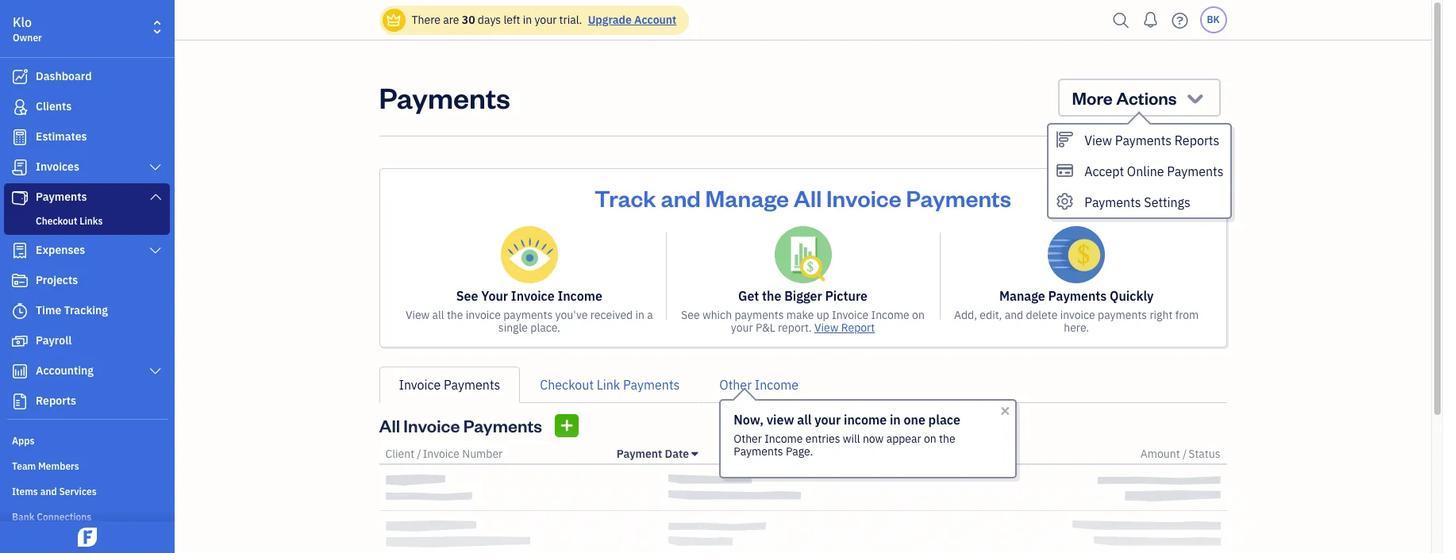 Task type: vqa. For each thing, say whether or not it's contained in the screenshot.
the services? on the left of page
no



Task type: describe. For each thing, give the bounding box(es) containing it.
report image
[[10, 394, 29, 410]]

your inside see which payments make up invoice income on your p&l report.
[[731, 321, 753, 335]]

estimate image
[[10, 129, 29, 145]]

payments inside main element
[[36, 190, 87, 204]]

a
[[647, 308, 653, 322]]

team members link
[[4, 454, 170, 478]]

expense image
[[10, 243, 29, 259]]

client
[[386, 447, 415, 461]]

bk button
[[1200, 6, 1227, 33]]

klo owner
[[13, 14, 42, 44]]

checkout for checkout links
[[36, 215, 77, 227]]

upgrade account link
[[585, 13, 677, 27]]

settings
[[1145, 195, 1191, 210]]

online
[[1128, 164, 1165, 179]]

from
[[1176, 308, 1199, 322]]

checkout links
[[36, 215, 103, 227]]

track and manage all invoice payments
[[595, 183, 1012, 213]]

report.
[[778, 321, 812, 335]]

expenses link
[[4, 237, 170, 265]]

apps
[[12, 435, 35, 447]]

income inside see your invoice income view all the invoice payments you've received in a single place.
[[558, 288, 603, 304]]

payments inside "link"
[[444, 377, 501, 393]]

left
[[504, 13, 520, 27]]

on inside now, view all your income in one place other income entries will now appear on the payments page.
[[924, 432, 937, 446]]

estimates link
[[4, 123, 170, 152]]

crown image
[[386, 12, 402, 28]]

on inside see which payments make up invoice income on your p&l report.
[[913, 308, 925, 322]]

there
[[412, 13, 441, 27]]

view for view report
[[815, 321, 839, 335]]

delete
[[1026, 308, 1058, 322]]

accept online payments
[[1085, 164, 1224, 179]]

checkout link payments link
[[520, 367, 700, 403]]

0 vertical spatial manage
[[706, 183, 789, 213]]

will
[[843, 432, 861, 446]]

upgrade
[[588, 13, 632, 27]]

payments settings link
[[1049, 187, 1231, 218]]

you've
[[556, 308, 588, 322]]

payments for income
[[504, 308, 553, 322]]

notifications image
[[1138, 4, 1164, 36]]

income inside see which payments make up invoice income on your p&l report.
[[872, 308, 910, 322]]

search image
[[1109, 8, 1134, 32]]

amount button
[[1141, 447, 1181, 461]]

entries
[[806, 432, 841, 446]]

payments link
[[4, 183, 170, 212]]

tracking
[[64, 303, 108, 318]]

dashboard
[[36, 69, 92, 83]]

date
[[665, 447, 689, 461]]

accounting link
[[4, 357, 170, 386]]

other income
[[720, 377, 799, 393]]

quickly
[[1110, 288, 1154, 304]]

now,
[[734, 412, 764, 428]]

clients
[[36, 99, 72, 114]]

bank connections image
[[12, 511, 170, 523]]

0 vertical spatial reports
[[1175, 133, 1220, 149]]

view
[[767, 412, 795, 428]]

main element
[[0, 0, 214, 554]]

in for there
[[523, 13, 532, 27]]

number
[[462, 447, 503, 461]]

payments inside now, view all your income in one place other income entries will now appear on the payments page.
[[734, 445, 784, 459]]

payments for add,
[[1098, 308, 1148, 322]]

payments settings
[[1085, 195, 1191, 210]]

apps link
[[4, 429, 170, 453]]

time
[[36, 303, 61, 318]]

bk
[[1207, 14, 1220, 25]]

client image
[[10, 99, 29, 115]]

all invoice payments
[[379, 415, 542, 437]]

projects
[[36, 273, 78, 287]]

add,
[[955, 308, 978, 322]]

the inside see your invoice income view all the invoice payments you've received in a single place.
[[447, 308, 463, 322]]

now
[[863, 432, 884, 446]]

caretdown image
[[692, 448, 698, 461]]

income inside now, view all your income in one place other income entries will now appear on the payments page.
[[765, 432, 803, 446]]

amount / status
[[1141, 447, 1221, 461]]

other inside now, view all your income in one place other income entries will now appear on the payments page.
[[734, 432, 762, 446]]

view report
[[815, 321, 875, 335]]

days
[[478, 13, 501, 27]]

bigger
[[785, 288, 823, 304]]

payroll link
[[4, 327, 170, 356]]

chart image
[[10, 364, 29, 380]]

appear
[[887, 432, 922, 446]]

invoice for payments
[[1061, 308, 1096, 322]]

view inside see your invoice income view all the invoice payments you've received in a single place.
[[406, 308, 430, 322]]

more actions button
[[1058, 79, 1221, 117]]

manage inside the manage payments quickly add, edit, and delete invoice payments right from here.
[[1000, 288, 1046, 304]]

1 horizontal spatial all
[[794, 183, 822, 213]]

internal
[[804, 447, 844, 461]]

/ for status
[[1183, 447, 1187, 461]]

other income link
[[700, 367, 819, 403]]

account
[[635, 13, 677, 27]]

money image
[[10, 334, 29, 349]]

payments inside the manage payments quickly add, edit, and delete invoice payments right from here.
[[1049, 288, 1107, 304]]

invoices
[[36, 160, 79, 174]]

all inside see your invoice income view all the invoice payments you've received in a single place.
[[432, 308, 444, 322]]

type / internal notes
[[771, 447, 876, 461]]

are
[[443, 13, 459, 27]]

close image
[[999, 405, 1012, 418]]

payroll
[[36, 334, 72, 348]]

notes
[[846, 447, 876, 461]]

1 vertical spatial all
[[379, 415, 400, 437]]

members
[[38, 461, 79, 473]]

invoice payments
[[399, 377, 501, 393]]

/ for invoice
[[417, 447, 421, 461]]

items
[[12, 486, 38, 498]]

owner
[[13, 32, 42, 44]]



Task type: locate. For each thing, give the bounding box(es) containing it.
0 horizontal spatial see
[[456, 288, 478, 304]]

accounting
[[36, 364, 94, 378]]

1 horizontal spatial in
[[636, 308, 645, 322]]

services
[[59, 486, 97, 498]]

payments inside see your invoice income view all the invoice payments you've received in a single place.
[[504, 308, 553, 322]]

on
[[913, 308, 925, 322], [924, 432, 937, 446]]

chevron large down image down payroll link
[[148, 365, 163, 378]]

see for your
[[456, 288, 478, 304]]

income up you've
[[558, 288, 603, 304]]

in for now,
[[890, 412, 901, 428]]

2 horizontal spatial view
[[1085, 133, 1113, 149]]

there are 30 days left in your trial. upgrade account
[[412, 13, 677, 27]]

make
[[787, 308, 814, 322]]

2 horizontal spatial your
[[815, 412, 841, 428]]

1 horizontal spatial the
[[762, 288, 782, 304]]

0 vertical spatial on
[[913, 308, 925, 322]]

see which payments make up invoice income on your p&l report.
[[681, 308, 925, 335]]

links
[[80, 215, 103, 227]]

team
[[12, 461, 36, 473]]

link
[[597, 377, 620, 393]]

0 vertical spatial the
[[762, 288, 782, 304]]

2 vertical spatial your
[[815, 412, 841, 428]]

1 vertical spatial see
[[681, 308, 700, 322]]

2 chevron large down image from the top
[[148, 365, 163, 378]]

see inside see your invoice income view all the invoice payments you've received in a single place.
[[456, 288, 478, 304]]

checkout inside main element
[[36, 215, 77, 227]]

all inside now, view all your income in one place other income entries will now appear on the payments page.
[[798, 412, 812, 428]]

1 horizontal spatial reports
[[1175, 133, 1220, 149]]

chevron large down image down checkout links link
[[148, 245, 163, 257]]

time tracking
[[36, 303, 108, 318]]

0 vertical spatial checkout
[[36, 215, 77, 227]]

invoice inside see your invoice income view all the invoice payments you've received in a single place.
[[466, 308, 501, 322]]

payment
[[617, 447, 663, 461]]

the inside now, view all your income in one place other income entries will now appear on the payments page.
[[940, 432, 956, 446]]

view payments reports
[[1085, 133, 1220, 149]]

2 horizontal spatial /
[[1183, 447, 1187, 461]]

0 vertical spatial and
[[661, 183, 701, 213]]

picture
[[826, 288, 868, 304]]

team members
[[12, 461, 79, 473]]

/ right type
[[798, 447, 802, 461]]

1 / from the left
[[417, 447, 421, 461]]

1 horizontal spatial view
[[815, 321, 839, 335]]

1 horizontal spatial and
[[661, 183, 701, 213]]

other up the now, in the right of the page
[[720, 377, 752, 393]]

payments down the your
[[504, 308, 553, 322]]

and right the track
[[661, 183, 701, 213]]

and right items at the bottom of the page
[[40, 486, 57, 498]]

checkout up expenses
[[36, 215, 77, 227]]

up
[[817, 308, 830, 322]]

payments
[[504, 308, 553, 322], [735, 308, 784, 322], [1098, 308, 1148, 322]]

0 horizontal spatial view
[[406, 308, 430, 322]]

view up accept
[[1085, 133, 1113, 149]]

0 horizontal spatial /
[[417, 447, 421, 461]]

chevron large down image for expenses
[[148, 245, 163, 257]]

all up client
[[379, 415, 400, 437]]

1 vertical spatial manage
[[1000, 288, 1046, 304]]

on left add,
[[913, 308, 925, 322]]

and right edit,
[[1005, 308, 1024, 322]]

3 / from the left
[[1183, 447, 1187, 461]]

in left a
[[636, 308, 645, 322]]

chevron large down image for payments
[[148, 191, 163, 203]]

checkout up add a new payment image
[[540, 377, 594, 393]]

1 vertical spatial the
[[447, 308, 463, 322]]

all up invoice payments "link"
[[432, 308, 444, 322]]

chevron large down image for accounting
[[148, 365, 163, 378]]

your
[[535, 13, 557, 27], [731, 321, 753, 335], [815, 412, 841, 428]]

1 horizontal spatial invoice
[[1061, 308, 1096, 322]]

the right get
[[762, 288, 782, 304]]

2 horizontal spatial in
[[890, 412, 901, 428]]

chevron large down image inside payments link
[[148, 191, 163, 203]]

all
[[794, 183, 822, 213], [379, 415, 400, 437]]

on down the place
[[924, 432, 937, 446]]

see for which
[[681, 308, 700, 322]]

1 chevron large down image from the top
[[148, 191, 163, 203]]

place.
[[531, 321, 561, 335]]

1 horizontal spatial checkout
[[540, 377, 594, 393]]

0 horizontal spatial checkout
[[36, 215, 77, 227]]

timer image
[[10, 303, 29, 319]]

and inside main element
[[40, 486, 57, 498]]

0 horizontal spatial payments
[[504, 308, 553, 322]]

checkout for checkout link payments
[[540, 377, 594, 393]]

dashboard link
[[4, 63, 170, 91]]

payments
[[379, 79, 511, 116], [1116, 133, 1172, 149], [1168, 164, 1224, 179], [907, 183, 1012, 213], [36, 190, 87, 204], [1085, 195, 1142, 210], [1049, 288, 1107, 304], [444, 377, 501, 393], [623, 377, 680, 393], [464, 415, 542, 437], [734, 445, 784, 459]]

chevron large down image down estimates link
[[148, 161, 163, 174]]

1 horizontal spatial all
[[798, 412, 812, 428]]

your
[[481, 288, 508, 304]]

clients link
[[4, 93, 170, 122]]

payments inside see which payments make up invoice income on your p&l report.
[[735, 308, 784, 322]]

see left which
[[681, 308, 700, 322]]

0 horizontal spatial all
[[379, 415, 400, 437]]

1 horizontal spatial manage
[[1000, 288, 1046, 304]]

invoice inside the manage payments quickly add, edit, and delete invoice payments right from here.
[[1061, 308, 1096, 322]]

which
[[703, 308, 732, 322]]

p&l
[[756, 321, 776, 335]]

manage payments quickly add, edit, and delete invoice payments right from here.
[[955, 288, 1199, 335]]

invoice inside "link"
[[399, 377, 441, 393]]

0 vertical spatial in
[[523, 13, 532, 27]]

place
[[929, 412, 961, 428]]

manage
[[706, 183, 789, 213], [1000, 288, 1046, 304]]

/ left "status"
[[1183, 447, 1187, 461]]

income up type button
[[765, 432, 803, 446]]

in
[[523, 13, 532, 27], [636, 308, 645, 322], [890, 412, 901, 428]]

3 payments from the left
[[1098, 308, 1148, 322]]

get the bigger picture
[[739, 288, 868, 304]]

1 vertical spatial and
[[1005, 308, 1024, 322]]

other down the now, in the right of the page
[[734, 432, 762, 446]]

and for manage
[[661, 183, 701, 213]]

estimates
[[36, 129, 87, 144]]

2 / from the left
[[798, 447, 802, 461]]

your up entries
[[815, 412, 841, 428]]

the down the place
[[940, 432, 956, 446]]

see left the your
[[456, 288, 478, 304]]

0 horizontal spatial the
[[447, 308, 463, 322]]

in inside now, view all your income in one place other income entries will now appear on the payments page.
[[890, 412, 901, 428]]

view right the 'make'
[[815, 321, 839, 335]]

invoices link
[[4, 153, 170, 182]]

payment date button
[[617, 447, 698, 461]]

view
[[1085, 133, 1113, 149], [406, 308, 430, 322], [815, 321, 839, 335]]

1 vertical spatial in
[[636, 308, 645, 322]]

single
[[499, 321, 528, 335]]

received
[[591, 308, 633, 322]]

0 horizontal spatial in
[[523, 13, 532, 27]]

/ for internal
[[798, 447, 802, 461]]

actions
[[1117, 87, 1177, 109]]

1 vertical spatial your
[[731, 321, 753, 335]]

the left single
[[447, 308, 463, 322]]

1 vertical spatial chevron large down image
[[148, 365, 163, 378]]

accept online payments link
[[1049, 156, 1231, 187]]

0 horizontal spatial manage
[[706, 183, 789, 213]]

2 vertical spatial the
[[940, 432, 956, 446]]

0 vertical spatial chevron large down image
[[148, 191, 163, 203]]

projects link
[[4, 267, 170, 295]]

and for services
[[40, 486, 57, 498]]

2 payments from the left
[[735, 308, 784, 322]]

1 vertical spatial all
[[798, 412, 812, 428]]

invoice down the your
[[466, 308, 501, 322]]

amount
[[1141, 447, 1181, 461]]

invoice
[[466, 308, 501, 322], [1061, 308, 1096, 322]]

here.
[[1064, 321, 1090, 335]]

all up 'get the bigger picture'
[[794, 183, 822, 213]]

0 horizontal spatial your
[[535, 13, 557, 27]]

2 vertical spatial in
[[890, 412, 901, 428]]

in right left
[[523, 13, 532, 27]]

your left p&l
[[731, 321, 753, 335]]

items and services link
[[4, 480, 170, 503]]

0 horizontal spatial reports
[[36, 394, 76, 408]]

your inside now, view all your income in one place other income entries will now appear on the payments page.
[[815, 412, 841, 428]]

status
[[1189, 447, 1221, 461]]

income up view
[[755, 377, 799, 393]]

see inside see which payments make up invoice income on your p&l report.
[[681, 308, 700, 322]]

income right up
[[872, 308, 910, 322]]

invoice inside see which payments make up invoice income on your p&l report.
[[832, 308, 869, 322]]

in inside see your invoice income view all the invoice payments you've received in a single place.
[[636, 308, 645, 322]]

invoice right delete at the right of the page
[[1061, 308, 1096, 322]]

get the bigger picture image
[[775, 226, 832, 284]]

1 horizontal spatial see
[[681, 308, 700, 322]]

reports down the accounting
[[36, 394, 76, 408]]

/ right client
[[417, 447, 421, 461]]

reports inside 'link'
[[36, 394, 76, 408]]

trial.
[[560, 13, 582, 27]]

in left one
[[890, 412, 901, 428]]

reports down "chevrondown" icon
[[1175, 133, 1220, 149]]

chevron large down image
[[148, 161, 163, 174], [148, 245, 163, 257]]

payment image
[[10, 190, 29, 206]]

2 horizontal spatial and
[[1005, 308, 1024, 322]]

see your invoice income view all the invoice payments you've received in a single place.
[[406, 288, 653, 335]]

0 vertical spatial see
[[456, 288, 478, 304]]

and inside the manage payments quickly add, edit, and delete invoice payments right from here.
[[1005, 308, 1024, 322]]

other
[[720, 377, 752, 393], [734, 432, 762, 446]]

0 vertical spatial all
[[432, 308, 444, 322]]

1 vertical spatial other
[[734, 432, 762, 446]]

payments down get
[[735, 308, 784, 322]]

get
[[739, 288, 759, 304]]

invoice image
[[10, 160, 29, 176]]

2 invoice from the left
[[1061, 308, 1096, 322]]

freshbooks image
[[75, 528, 100, 547]]

checkout
[[36, 215, 77, 227], [540, 377, 594, 393]]

/
[[417, 447, 421, 461], [798, 447, 802, 461], [1183, 447, 1187, 461]]

right
[[1150, 308, 1173, 322]]

1 vertical spatial checkout
[[540, 377, 594, 393]]

expenses
[[36, 243, 85, 257]]

1 horizontal spatial /
[[798, 447, 802, 461]]

1 vertical spatial chevron large down image
[[148, 245, 163, 257]]

1 invoice from the left
[[466, 308, 501, 322]]

2 vertical spatial and
[[40, 486, 57, 498]]

1 payments from the left
[[504, 308, 553, 322]]

0 vertical spatial your
[[535, 13, 557, 27]]

30
[[462, 13, 475, 27]]

payments down quickly
[[1098, 308, 1148, 322]]

1 horizontal spatial payments
[[735, 308, 784, 322]]

1 chevron large down image from the top
[[148, 161, 163, 174]]

0 horizontal spatial invoice
[[466, 308, 501, 322]]

chevron large down image for invoices
[[148, 161, 163, 174]]

chevron large down image
[[148, 191, 163, 203], [148, 365, 163, 378]]

see your invoice income image
[[501, 226, 558, 284]]

2 horizontal spatial payments
[[1098, 308, 1148, 322]]

0 horizontal spatial all
[[432, 308, 444, 322]]

view for view payments reports
[[1085, 133, 1113, 149]]

payments inside the manage payments quickly add, edit, and delete invoice payments right from here.
[[1098, 308, 1148, 322]]

2 chevron large down image from the top
[[148, 245, 163, 257]]

chevron large down image inside expenses link
[[148, 245, 163, 257]]

chevrondown image
[[1185, 87, 1207, 109]]

manage payments quickly image
[[1048, 226, 1106, 284]]

view up invoice payments
[[406, 308, 430, 322]]

more
[[1073, 87, 1113, 109]]

items and services
[[12, 486, 97, 498]]

all right view
[[798, 412, 812, 428]]

0 horizontal spatial and
[[40, 486, 57, 498]]

checkout links link
[[7, 212, 167, 231]]

your left trial. on the left top of the page
[[535, 13, 557, 27]]

2 horizontal spatial the
[[940, 432, 956, 446]]

project image
[[10, 273, 29, 289]]

report
[[842, 321, 875, 335]]

invoice inside see your invoice income view all the invoice payments you've received in a single place.
[[511, 288, 555, 304]]

go to help image
[[1168, 8, 1193, 32]]

type
[[771, 447, 795, 461]]

1 vertical spatial on
[[924, 432, 937, 446]]

0 vertical spatial other
[[720, 377, 752, 393]]

1 horizontal spatial your
[[731, 321, 753, 335]]

0 vertical spatial all
[[794, 183, 822, 213]]

invoice for your
[[466, 308, 501, 322]]

reports link
[[4, 388, 170, 416]]

time tracking link
[[4, 297, 170, 326]]

add a new payment image
[[560, 416, 575, 436]]

one
[[904, 412, 926, 428]]

chevron large down image up checkout links link
[[148, 191, 163, 203]]

income
[[844, 412, 887, 428]]

and
[[661, 183, 701, 213], [1005, 308, 1024, 322], [40, 486, 57, 498]]

1 vertical spatial reports
[[36, 394, 76, 408]]

dashboard image
[[10, 69, 29, 85]]

checkout link payments
[[540, 377, 680, 393]]

invoice
[[827, 183, 902, 213], [511, 288, 555, 304], [832, 308, 869, 322], [399, 377, 441, 393], [404, 415, 460, 437], [423, 447, 460, 461]]

type button
[[771, 447, 795, 461]]

edit,
[[980, 308, 1002, 322]]

track
[[595, 183, 657, 213]]

0 vertical spatial chevron large down image
[[148, 161, 163, 174]]



